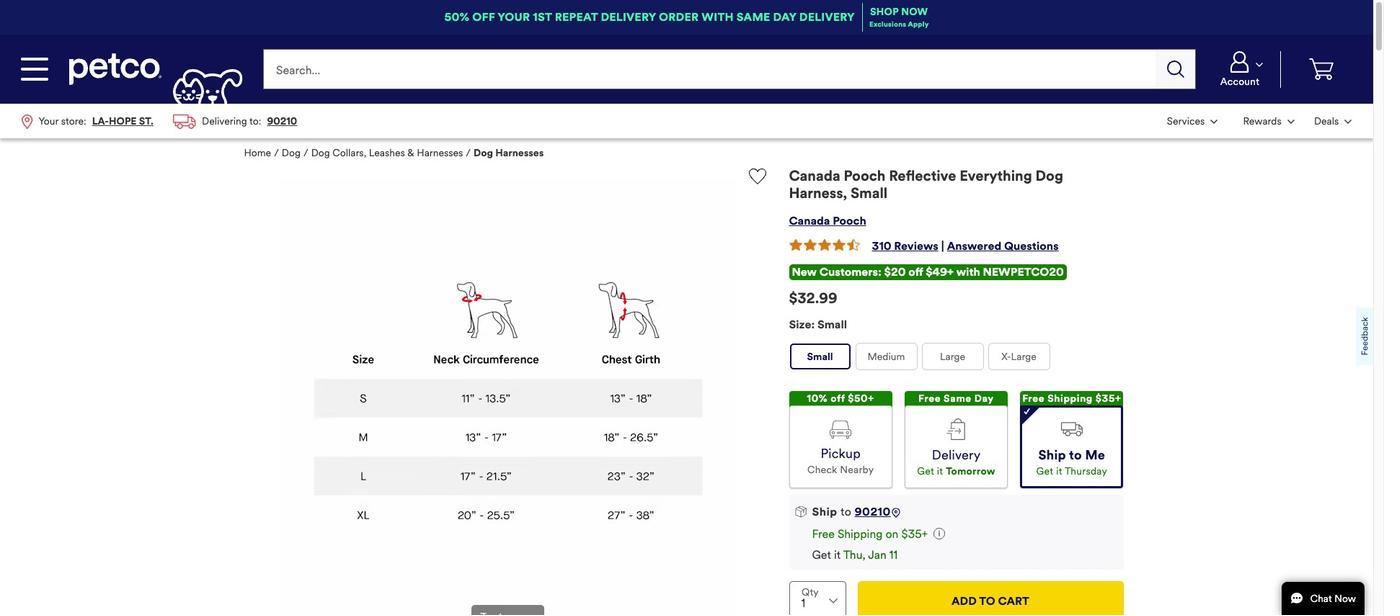 Task type: describe. For each thing, give the bounding box(es) containing it.
dog collars, leashes & harnesses link
[[311, 147, 463, 160]]

$50+
[[848, 393, 875, 405]]

$35+ for free shipping on $35+
[[902, 528, 928, 541]]

50%
[[445, 10, 470, 24]]

|
[[942, 240, 945, 253]]

same inside free same day $35+
[[944, 393, 972, 405]]

add to cart button
[[858, 582, 1124, 616]]

carat down icon 13 image inside popup button
[[1211, 119, 1218, 124]]

check
[[808, 464, 838, 476]]

to for 90210
[[841, 505, 852, 519]]

customers:
[[820, 266, 882, 279]]

90210
[[855, 505, 891, 519]]

cart
[[999, 595, 1030, 609]]

pooch for canada pooch reflective everything dog harness, small
[[844, 167, 886, 185]]

everything
[[960, 167, 1033, 185]]

canada pooch
[[789, 214, 867, 228]]

free shipping on $35+
[[812, 528, 928, 541]]

icon pickup store image
[[830, 421, 852, 439]]

off for your
[[473, 10, 495, 24]]

2 horizontal spatial $35+
[[1096, 393, 1122, 405]]

1 harnesses from the left
[[417, 147, 463, 160]]

1 list from the left
[[12, 104, 307, 139]]

questions
[[1005, 240, 1059, 253]]

free for free shipping $35+
[[1023, 393, 1045, 405]]

$20
[[885, 266, 906, 279]]

0 horizontal spatial delivery
[[601, 10, 656, 24]]

310 reviews | answered questions
[[872, 240, 1059, 253]]

now
[[902, 6, 928, 18]]

1 horizontal spatial delivery
[[800, 10, 855, 24]]

shipping for on
[[838, 528, 883, 541]]

new
[[792, 266, 817, 279]]

home link
[[244, 147, 271, 160]]

icon delivery pin image
[[891, 508, 901, 518]]

shipping for $35+
[[1048, 393, 1093, 405]]

x-large
[[1002, 351, 1037, 363]]

large inside radio
[[1012, 351, 1037, 363]]

delivery inside delivery get it tomorrow
[[932, 448, 981, 464]]

1 vertical spatial off
[[909, 266, 923, 279]]

0 vertical spatial day
[[773, 10, 797, 24]]

it inside ship to me get it thursday
[[1057, 466, 1063, 478]]

reflective
[[889, 167, 957, 185]]

small inside radio
[[807, 351, 833, 363]]

day inside free same day $35+
[[975, 393, 994, 405]]

&
[[408, 147, 415, 160]]

get inside delivery get it tomorrow
[[917, 466, 935, 478]]

dog harnesses link
[[474, 147, 544, 160]]

reviews
[[895, 240, 939, 253]]

2 harnesses from the left
[[496, 147, 544, 160]]

$32.99
[[789, 290, 838, 308]]

thu,
[[844, 549, 866, 562]]

variation-Large radio
[[923, 344, 983, 370]]

small inside canada pooch reflective everything dog harness, small
[[851, 185, 888, 203]]

size : small
[[789, 318, 847, 332]]

Search search field
[[263, 49, 1156, 89]]

collars,
[[333, 147, 367, 160]]

order
[[659, 10, 699, 24]]

ship for me
[[1039, 448, 1066, 464]]

to for me
[[1070, 448, 1082, 464]]

get inside ship to me get it thursday
[[1037, 466, 1054, 478]]

$49+
[[926, 266, 954, 279]]

90210 button
[[855, 505, 891, 519]]

canada pooch link
[[789, 214, 867, 228]]



Task type: vqa. For each thing, say whether or not it's contained in the screenshot.
the leftmost will
no



Task type: locate. For each thing, give the bounding box(es) containing it.
on
[[886, 528, 899, 541]]

pooch for canada pooch
[[833, 214, 867, 228]]

canada down harness,
[[789, 214, 830, 228]]

2 vertical spatial off
[[831, 393, 845, 405]]

it left thu,
[[834, 549, 841, 562]]

ship inside ship to me get it thursday
[[1039, 448, 1066, 464]]

delivery-method-Ship to Me-Get it Thursday radio
[[1021, 406, 1124, 489]]

dog inside canada pooch reflective everything dog harness, small
[[1036, 167, 1064, 185]]

1 vertical spatial same
[[944, 393, 972, 405]]

1 horizontal spatial day
[[975, 393, 994, 405]]

10% off $50+
[[807, 393, 875, 405]]

1 vertical spatial day
[[975, 393, 994, 405]]

/
[[274, 147, 279, 160], [304, 147, 308, 160], [466, 147, 471, 160]]

large inside option
[[940, 351, 966, 363]]

2 vertical spatial $35+
[[902, 528, 928, 541]]

0 horizontal spatial /
[[274, 147, 279, 160]]

ship down check
[[812, 505, 838, 519]]

get it thu, jan 11
[[812, 549, 898, 562]]

add
[[952, 595, 977, 609]]

ship
[[1039, 448, 1066, 464], [812, 505, 838, 519]]

shipping up "delivery-method-ship to me-get it thursday" option
[[1048, 393, 1093, 405]]

get left thursday
[[1037, 466, 1054, 478]]

pooch down harness,
[[833, 214, 867, 228]]

50% off your 1st repeat delivery order with same day delivery
[[445, 10, 855, 24]]

0 vertical spatial ship
[[1039, 448, 1066, 464]]

it left tomorrow
[[937, 466, 944, 478]]

size
[[789, 318, 812, 332]]

answered questions link
[[947, 240, 1059, 253]]

10%
[[807, 393, 828, 405]]

pickup
[[821, 446, 861, 462]]

ship up thursday
[[1039, 448, 1066, 464]]

1 horizontal spatial it
[[937, 466, 944, 478]]

variation-Medium radio
[[856, 344, 917, 370]]

0 horizontal spatial with
[[702, 10, 734, 24]]

free shipping on $35+ image
[[934, 529, 946, 540]]

/ right dog link
[[304, 147, 308, 160]]

icon carat down image
[[829, 599, 838, 605]]

same up search "search box"
[[737, 10, 771, 24]]

carat down icon 13 button
[[1159, 105, 1227, 137]]

to
[[1070, 448, 1082, 464], [841, 505, 852, 519]]

option group containing small
[[789, 343, 1124, 377]]

0 vertical spatial shipping
[[1048, 393, 1093, 405]]

home / dog / dog collars, leashes & harnesses /
[[244, 147, 471, 160]]

0 horizontal spatial large
[[940, 351, 966, 363]]

canada inside canada pooch reflective everything dog harness, small
[[789, 167, 841, 185]]

$35+ inside free same day $35+
[[944, 409, 969, 421]]

it inside delivery get it tomorrow
[[937, 466, 944, 478]]

1 canada from the top
[[789, 167, 841, 185]]

0 horizontal spatial $35+
[[902, 528, 928, 541]]

free for free same day $35+
[[919, 393, 941, 405]]

1 horizontal spatial ship
[[1039, 448, 1066, 464]]

delivery-method-Delivery-[object Object] radio
[[905, 406, 1008, 489]]

/ left dog link
[[274, 147, 279, 160]]

small right : at the right of page
[[818, 318, 847, 332]]

:
[[812, 318, 815, 332]]

it left thursday
[[1057, 466, 1063, 478]]

1 vertical spatial canada
[[789, 214, 830, 228]]

$35+ for free same day $35+
[[944, 409, 969, 421]]

shop now exclusions apply
[[870, 6, 929, 29]]

large
[[940, 351, 966, 363], [1012, 351, 1037, 363]]

1 vertical spatial to
[[841, 505, 852, 519]]

delivery
[[601, 10, 656, 24], [800, 10, 855, 24], [932, 448, 981, 464]]

dog harnesses
[[474, 147, 544, 160]]

off right 10%
[[831, 393, 845, 405]]

1st
[[533, 10, 552, 24]]

delivery get it tomorrow
[[917, 448, 996, 478]]

2 / from the left
[[304, 147, 308, 160]]

me
[[1086, 448, 1106, 464]]

thursday
[[1065, 466, 1108, 478]]

2 option group from the top
[[789, 392, 1124, 489]]

day
[[773, 10, 797, 24], [975, 393, 994, 405]]

shipping
[[1048, 393, 1093, 405], [838, 528, 883, 541]]

2 horizontal spatial /
[[466, 147, 471, 160]]

1 horizontal spatial large
[[1012, 351, 1037, 363]]

0 vertical spatial canada
[[789, 167, 841, 185]]

off right 50%
[[473, 10, 495, 24]]

home
[[244, 147, 271, 160]]

ship to 90210
[[812, 505, 891, 519]]

nearby
[[840, 464, 874, 476]]

dog
[[282, 147, 301, 160], [311, 147, 330, 160], [474, 147, 493, 160], [1036, 167, 1064, 185]]

2 horizontal spatial free
[[1023, 393, 1045, 405]]

$35+ up the me
[[1096, 393, 1122, 405]]

2 list from the left
[[1158, 104, 1362, 139]]

shipping inside option group
[[1048, 393, 1093, 405]]

pooch left reflective at the right top of page
[[844, 167, 886, 185]]

pooch
[[844, 167, 886, 185], [833, 214, 867, 228]]

search image
[[1167, 61, 1185, 78]]

1 horizontal spatial $35+
[[944, 409, 969, 421]]

2 horizontal spatial off
[[909, 266, 923, 279]]

canada for canada pooch
[[789, 214, 830, 228]]

large up free same day $35+
[[940, 351, 966, 363]]

1 horizontal spatial same
[[944, 393, 972, 405]]

delivery up tomorrow
[[932, 448, 981, 464]]

0 horizontal spatial day
[[773, 10, 797, 24]]

off for $50+
[[831, 393, 845, 405]]

get left tomorrow
[[917, 466, 935, 478]]

option group
[[789, 343, 1124, 377], [789, 392, 1124, 489]]

ship to me get it thursday
[[1037, 448, 1108, 478]]

0 horizontal spatial same
[[737, 10, 771, 24]]

$35+ right on
[[902, 528, 928, 541]]

0 vertical spatial small
[[851, 185, 888, 203]]

2 horizontal spatial get
[[1037, 466, 1054, 478]]

0 vertical spatial same
[[737, 10, 771, 24]]

get
[[917, 466, 935, 478], [1037, 466, 1054, 478], [812, 549, 831, 562]]

newpetco20
[[983, 266, 1064, 279]]

3 / from the left
[[466, 147, 471, 160]]

harness,
[[789, 185, 848, 203]]

icon info 2 button
[[934, 528, 946, 541]]

$35+
[[1096, 393, 1122, 405], [944, 409, 969, 421], [902, 528, 928, 541]]

tomorrow
[[946, 466, 996, 478]]

1 vertical spatial pooch
[[833, 214, 867, 228]]

2 canada from the top
[[789, 214, 830, 228]]

shop now link
[[870, 6, 928, 18]]

shop
[[870, 6, 899, 18]]

canada up canada pooch link
[[789, 167, 841, 185]]

your
[[498, 10, 530, 24]]

0 vertical spatial option group
[[789, 343, 1124, 377]]

0 horizontal spatial list
[[12, 104, 307, 139]]

0 horizontal spatial shipping
[[838, 528, 883, 541]]

2 vertical spatial small
[[807, 351, 833, 363]]

free same day $35+
[[919, 393, 994, 421]]

free down the variation-large option
[[919, 393, 941, 405]]

list
[[12, 104, 307, 139], [1158, 104, 1362, 139]]

pooch inside canada pooch reflective everything dog harness, small
[[844, 167, 886, 185]]

to
[[980, 595, 996, 609]]

off right $20
[[909, 266, 923, 279]]

0 vertical spatial pooch
[[844, 167, 886, 185]]

option group containing pickup
[[789, 392, 1124, 489]]

1 horizontal spatial /
[[304, 147, 308, 160]]

free inside free same day $35+
[[919, 393, 941, 405]]

large up icon check success 4
[[1012, 351, 1037, 363]]

/ left dog harnesses link
[[466, 147, 471, 160]]

get left thu,
[[812, 549, 831, 562]]

delivery left shop
[[800, 10, 855, 24]]

x-
[[1002, 351, 1012, 363]]

it
[[937, 466, 944, 478], [1057, 466, 1063, 478], [834, 549, 841, 562]]

0 horizontal spatial off
[[473, 10, 495, 24]]

canada pooch reflective everything dog harness, small
[[789, 167, 1064, 203]]

apply
[[908, 20, 929, 29]]

0 vertical spatial $35+
[[1096, 393, 1122, 405]]

same
[[737, 10, 771, 24], [944, 393, 972, 405]]

11
[[890, 549, 898, 562]]

1 horizontal spatial free
[[919, 393, 941, 405]]

$35+ up delivery get it tomorrow on the right
[[944, 409, 969, 421]]

same down the variation-large option
[[944, 393, 972, 405]]

repeat
[[555, 10, 598, 24]]

0 horizontal spatial get
[[812, 549, 831, 562]]

to inside ship to me get it thursday
[[1070, 448, 1082, 464]]

exclusions
[[870, 20, 907, 29]]

canada
[[789, 167, 841, 185], [789, 214, 830, 228]]

1 vertical spatial $35+
[[944, 409, 969, 421]]

1 vertical spatial ship
[[812, 505, 838, 519]]

0 horizontal spatial to
[[841, 505, 852, 519]]

1 / from the left
[[274, 147, 279, 160]]

leashes
[[369, 147, 405, 160]]

0 horizontal spatial free
[[812, 528, 835, 541]]

with
[[702, 10, 734, 24], [957, 266, 981, 279]]

canada pooch reflective everything dog harness, small - carousel image #4 image
[[279, 180, 737, 616]]

pickup check nearby
[[808, 446, 874, 476]]

add to cart
[[952, 595, 1030, 609]]

1 large from the left
[[940, 351, 966, 363]]

2 horizontal spatial it
[[1057, 466, 1063, 478]]

canada for canada pooch reflective everything dog harness, small
[[789, 167, 841, 185]]

to left 90210 button at the right bottom
[[841, 505, 852, 519]]

2 large from the left
[[1012, 351, 1037, 363]]

off
[[473, 10, 495, 24], [909, 266, 923, 279], [831, 393, 845, 405]]

0 horizontal spatial harnesses
[[417, 147, 463, 160]]

0 horizontal spatial it
[[834, 549, 841, 562]]

310
[[872, 240, 892, 253]]

shipping up get it thu, jan 11
[[838, 528, 883, 541]]

icon check success 4 image
[[1024, 408, 1030, 415]]

answered
[[947, 240, 1002, 253]]

with right order
[[702, 10, 734, 24]]

variation-Small radio
[[790, 344, 851, 370]]

0 vertical spatial off
[[473, 10, 495, 24]]

1 horizontal spatial with
[[957, 266, 981, 279]]

0 vertical spatial to
[[1070, 448, 1082, 464]]

free up icon check success 4
[[1023, 393, 1045, 405]]

small up canada pooch link
[[851, 185, 888, 203]]

small
[[851, 185, 888, 203], [818, 318, 847, 332], [807, 351, 833, 363]]

1 horizontal spatial harnesses
[[496, 147, 544, 160]]

1 horizontal spatial to
[[1070, 448, 1082, 464]]

1 option group from the top
[[789, 343, 1124, 377]]

1 vertical spatial shipping
[[838, 528, 883, 541]]

1 vertical spatial option group
[[789, 392, 1124, 489]]

free
[[919, 393, 941, 405], [1023, 393, 1045, 405], [812, 528, 835, 541]]

1 horizontal spatial shipping
[[1048, 393, 1093, 405]]

delivery left order
[[601, 10, 656, 24]]

harnesses
[[417, 147, 463, 160], [496, 147, 544, 160]]

variation-X-Large radio
[[989, 344, 1050, 370]]

dog link
[[282, 147, 301, 160]]

with down 310 reviews | answered questions
[[957, 266, 981, 279]]

carat down icon 13 button
[[1206, 51, 1275, 88], [1230, 105, 1303, 137], [1306, 105, 1361, 137]]

carat down icon 13 image
[[1256, 62, 1263, 67], [1211, 119, 1218, 124], [1288, 119, 1295, 124], [1345, 119, 1352, 124]]

1 horizontal spatial get
[[917, 466, 935, 478]]

1 vertical spatial small
[[818, 318, 847, 332]]

1 horizontal spatial off
[[831, 393, 845, 405]]

free shipping $35+
[[1023, 393, 1122, 405]]

new customers: $20 off $49+ with newpetco20
[[792, 266, 1064, 279]]

jan
[[868, 549, 887, 562]]

delivery-method-Pickup-Check Nearby radio
[[789, 406, 893, 489]]

1 vertical spatial with
[[957, 266, 981, 279]]

free down ship to 90210
[[812, 528, 835, 541]]

2 horizontal spatial delivery
[[932, 448, 981, 464]]

0 vertical spatial with
[[702, 10, 734, 24]]

small down the size : small
[[807, 351, 833, 363]]

free for free shipping on $35+
[[812, 528, 835, 541]]

0 horizontal spatial ship
[[812, 505, 838, 519]]

1 horizontal spatial list
[[1158, 104, 1362, 139]]

medium
[[868, 351, 905, 363]]

to up thursday
[[1070, 448, 1082, 464]]

ship for 90210
[[812, 505, 838, 519]]



